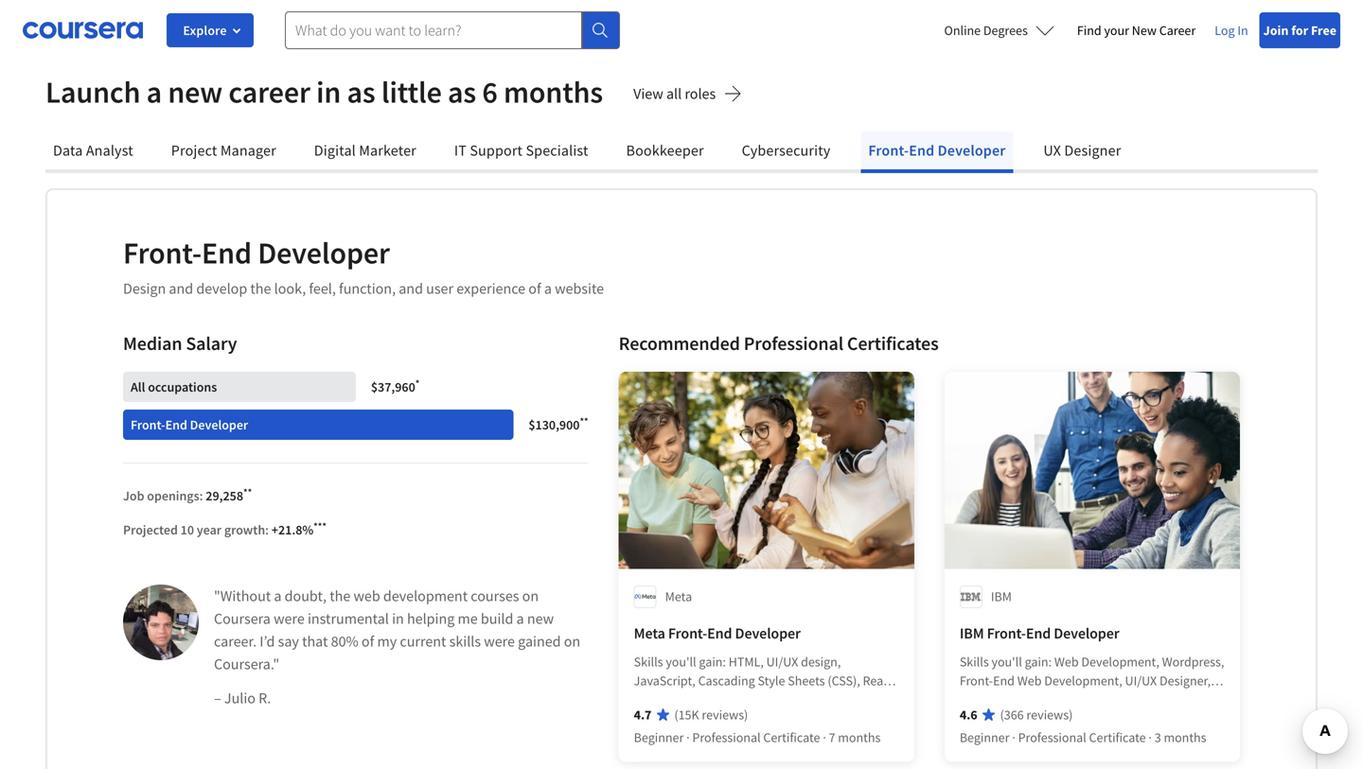 Task type: locate. For each thing, give the bounding box(es) containing it.
0 vertical spatial of
[[529, 279, 541, 298]]

1 horizontal spatial skills
[[960, 654, 989, 671]]

0 vertical spatial meta
[[665, 588, 692, 605]]

free
[[1311, 22, 1337, 39]]

ibm right ibm image
[[991, 588, 1012, 605]]

1 horizontal spatial new
[[527, 610, 554, 629]]

certificate
[[763, 729, 820, 747], [1089, 729, 1146, 747]]

gain: down meta front-end developer
[[699, 654, 726, 671]]

2 gain: from the left
[[1025, 654, 1052, 671]]

1 beginner from the left
[[634, 729, 684, 747]]

for
[[1292, 22, 1309, 39]]

0 vertical spatial **
[[580, 415, 589, 428]]

all
[[131, 379, 145, 396]]

1 reviews) from the left
[[702, 707, 748, 724]]

career.
[[214, 632, 257, 651]]

1 you'll from the left
[[666, 654, 696, 671]]

1 horizontal spatial of
[[529, 279, 541, 298]]

0 horizontal spatial reviews)
[[702, 707, 748, 724]]

None search field
[[285, 11, 620, 49]]

new up project in the left top of the page
[[168, 73, 223, 111]]

launch
[[45, 73, 140, 111]]

ux designer
[[1044, 141, 1121, 160]]

all
[[667, 84, 682, 103]]

developer
[[938, 141, 1006, 160], [258, 234, 390, 272], [190, 417, 248, 434], [735, 624, 801, 643], [1054, 624, 1120, 643]]

months up specialist
[[504, 73, 603, 111]]

2 reviews) from the left
[[1027, 707, 1073, 724]]

0 horizontal spatial new
[[168, 73, 223, 111]]

·
[[687, 729, 690, 747], [823, 729, 826, 747], [1012, 729, 1016, 747], [1149, 729, 1152, 747]]

ibm down ibm image
[[960, 624, 984, 643]]

certificate left 3 on the bottom right of page
[[1089, 729, 1146, 747]]

0 horizontal spatial of
[[362, 632, 374, 651]]

0 horizontal spatial beginner
[[634, 729, 684, 747]]

you'll
[[666, 654, 696, 671], [992, 654, 1022, 671]]

meta right meta image
[[665, 588, 692, 605]]

1 horizontal spatial beginner
[[960, 729, 1010, 747]]

· left 7
[[823, 729, 826, 747]]

1 vertical spatial **
[[243, 486, 252, 499]]

1 horizontal spatial skills you'll gain:
[[960, 654, 1055, 671]]

developer inside front-end developer design and develop the look, feel, function, and user experience of a website
[[258, 234, 390, 272]]

0 horizontal spatial were
[[274, 610, 305, 629]]

meta
[[665, 588, 692, 605], [634, 624, 665, 643]]

you'll down meta front-end developer
[[666, 654, 696, 671]]

and
[[169, 279, 193, 298], [399, 279, 423, 298]]

1 vertical spatial the
[[330, 587, 351, 606]]

online degrees button
[[929, 9, 1070, 51]]

– julio r.
[[214, 689, 271, 708]]

digital
[[314, 141, 356, 160]]

skills you'll gain: down meta front-end developer
[[634, 654, 729, 671]]

1 skills you'll gain: from the left
[[634, 654, 729, 671]]

marketer
[[359, 141, 416, 160]]

0 horizontal spatial skills
[[634, 654, 663, 671]]

0 horizontal spatial skills you'll gain:
[[634, 654, 729, 671]]

0 vertical spatial were
[[274, 610, 305, 629]]

2 certificate from the left
[[1089, 729, 1146, 747]]

on
[[522, 587, 539, 606], [564, 632, 581, 651]]

a left website
[[544, 279, 552, 298]]

reviews) right the (15k on the bottom
[[702, 707, 748, 724]]

6
[[482, 73, 498, 111]]

beginner down the 4.6
[[960, 729, 1010, 747]]

cybersecurity
[[742, 141, 831, 160]]

ibm
[[991, 588, 1012, 605], [960, 624, 984, 643]]

develop
[[196, 279, 247, 298]]

3
[[1155, 729, 1161, 747]]

you'll down ibm front-end developer
[[992, 654, 1022, 671]]

1 certificate from the left
[[763, 729, 820, 747]]

0 horizontal spatial front-end developer
[[131, 417, 248, 434]]

2 as from the left
[[448, 73, 476, 111]]

1 vertical spatial in
[[392, 610, 404, 629]]

salary
[[186, 332, 237, 356]]

all occupations
[[131, 379, 217, 396]]

0 horizontal spatial the
[[250, 279, 271, 298]]

build
[[481, 610, 513, 629]]

· left 3 on the bottom right of page
[[1149, 729, 1152, 747]]

and left "user"
[[399, 279, 423, 298]]

2 you'll from the left
[[992, 654, 1022, 671]]

months for ibm front-end developer
[[1164, 729, 1207, 747]]

reviews) for ibm
[[1027, 707, 1073, 724]]

gain:
[[699, 654, 726, 671], [1025, 654, 1052, 671]]

front-end developer button
[[861, 132, 1013, 169]]

1 vertical spatial on
[[564, 632, 581, 651]]

months right 3 on the bottom right of page
[[1164, 729, 1207, 747]]

0 vertical spatial in
[[316, 73, 341, 111]]

as left little
[[347, 73, 375, 111]]

skills up "4.7"
[[634, 654, 663, 671]]

2 skills you'll gain: from the left
[[960, 654, 1055, 671]]

skills you'll gain: for ibm
[[960, 654, 1055, 671]]

0 horizontal spatial certificate
[[763, 729, 820, 747]]

0 horizontal spatial ibm
[[960, 624, 984, 643]]

1 horizontal spatial front-end developer
[[869, 141, 1006, 160]]

gain: for meta
[[699, 654, 726, 671]]

1 horizontal spatial months
[[838, 729, 881, 747]]

as left '6'
[[448, 73, 476, 111]]

1 horizontal spatial **
[[580, 415, 589, 428]]

· down (366
[[1012, 729, 1016, 747]]

online
[[944, 22, 981, 39]]

2 horizontal spatial months
[[1164, 729, 1207, 747]]

skills up the 4.6
[[960, 654, 989, 671]]

were up say
[[274, 610, 305, 629]]

certificate left 7
[[763, 729, 820, 747]]

the inside "without a doubt, the web development courses on coursera were instrumental in helping me build a new career. i'd say that 80% of my current skills were gained on coursera."
[[330, 587, 351, 606]]

1 horizontal spatial reviews)
[[1027, 707, 1073, 724]]

find your new career link
[[1070, 13, 1204, 47]]

· down the (15k on the bottom
[[687, 729, 690, 747]]

gain: down ibm front-end developer
[[1025, 654, 1052, 671]]

1 gain: from the left
[[699, 654, 726, 671]]

skills you'll gain:
[[634, 654, 729, 671], [960, 654, 1055, 671]]

2 beginner from the left
[[960, 729, 1010, 747]]

view all roles
[[633, 84, 716, 103]]

1 horizontal spatial the
[[330, 587, 351, 606]]

developer inside button
[[938, 141, 1006, 160]]

support
[[470, 141, 523, 160]]

2 skills from the left
[[960, 654, 989, 671]]

end inside front-end developer design and develop the look, feel, function, and user experience of a website
[[202, 234, 252, 272]]

in inside "without a doubt, the web development courses on coursera were instrumental in helping me build a new career. i'd say that 80% of my current skills were gained on coursera."
[[392, 610, 404, 629]]

1 horizontal spatial certificate
[[1089, 729, 1146, 747]]

occupations
[[148, 379, 217, 396]]

roles
[[685, 84, 716, 103]]

0 horizontal spatial **
[[243, 486, 252, 499]]

4 · from the left
[[1149, 729, 1152, 747]]

and right design
[[169, 279, 193, 298]]

on right gained
[[564, 632, 581, 651]]

of right experience at the left of page
[[529, 279, 541, 298]]

1 vertical spatial were
[[484, 632, 515, 651]]

in up digital
[[316, 73, 341, 111]]

of
[[529, 279, 541, 298], [362, 632, 374, 651]]

0 vertical spatial the
[[250, 279, 271, 298]]

0 vertical spatial ibm
[[991, 588, 1012, 605]]

0 horizontal spatial gain:
[[699, 654, 726, 671]]

beginner for meta
[[634, 729, 684, 747]]

say
[[278, 632, 299, 651]]

4.7
[[634, 707, 652, 724]]

a
[[146, 73, 162, 111], [544, 279, 552, 298], [274, 587, 282, 606], [517, 610, 524, 629]]

1 horizontal spatial ibm
[[991, 588, 1012, 605]]

experience
[[457, 279, 526, 298]]

beginner for ibm
[[960, 729, 1010, 747]]

openings:
[[147, 488, 203, 505]]

meta down meta image
[[634, 624, 665, 643]]

online degrees
[[944, 22, 1028, 39]]

on right courses
[[522, 587, 539, 606]]

you'll for ibm
[[992, 654, 1022, 671]]

1 horizontal spatial were
[[484, 632, 515, 651]]

1 vertical spatial ibm
[[960, 624, 984, 643]]

0 horizontal spatial you'll
[[666, 654, 696, 671]]

log in link
[[1204, 19, 1260, 42]]

a inside front-end developer design and develop the look, feel, function, and user experience of a website
[[544, 279, 552, 298]]

1 horizontal spatial gain:
[[1025, 654, 1052, 671]]

end
[[909, 141, 935, 160], [202, 234, 252, 272], [165, 417, 187, 434], [707, 624, 732, 643], [1026, 624, 1051, 643]]

data analyst
[[53, 141, 133, 160]]

1 horizontal spatial and
[[399, 279, 423, 298]]

reviews) for meta
[[702, 707, 748, 724]]

front-end developer
[[869, 141, 1006, 160], [131, 417, 248, 434]]

1 vertical spatial new
[[527, 610, 554, 629]]

a right build
[[517, 610, 524, 629]]

(366 reviews)
[[1000, 707, 1073, 724]]

new up gained
[[527, 610, 554, 629]]

1 horizontal spatial you'll
[[992, 654, 1022, 671]]

it support specialist button
[[447, 132, 596, 169]]

instrumental
[[308, 610, 389, 629]]

in
[[1238, 22, 1248, 39]]

median salary
[[123, 332, 237, 356]]

the
[[250, 279, 271, 298], [330, 587, 351, 606]]

3 · from the left
[[1012, 729, 1016, 747]]

year
[[197, 522, 222, 539]]

you'll for meta
[[666, 654, 696, 671]]

career
[[229, 73, 310, 111]]

1 horizontal spatial in
[[392, 610, 404, 629]]

were
[[274, 610, 305, 629], [484, 632, 515, 651]]

certificate for ibm front-end developer
[[1089, 729, 1146, 747]]

meta for meta
[[665, 588, 692, 605]]

1 as from the left
[[347, 73, 375, 111]]

specialist
[[526, 141, 588, 160]]

skills you'll gain: down ibm front-end developer
[[960, 654, 1055, 671]]

beginner down "4.7"
[[634, 729, 684, 747]]

months
[[504, 73, 603, 111], [838, 729, 881, 747], [1164, 729, 1207, 747]]

reviews) right (366
[[1027, 707, 1073, 724]]

find
[[1077, 22, 1102, 39]]

1 vertical spatial meta
[[634, 624, 665, 643]]

the up instrumental
[[330, 587, 351, 606]]

courses
[[471, 587, 519, 606]]

front-end developer design and develop the look, feel, function, and user experience of a website
[[123, 234, 604, 298]]

ibm for ibm front-end developer
[[960, 624, 984, 643]]

0 horizontal spatial months
[[504, 73, 603, 111]]

*
[[415, 377, 420, 390]]

0 vertical spatial on
[[522, 587, 539, 606]]

new
[[168, 73, 223, 111], [527, 610, 554, 629]]

1 horizontal spatial as
[[448, 73, 476, 111]]

were down build
[[484, 632, 515, 651]]

of left the my
[[362, 632, 374, 651]]

0 vertical spatial front-end developer
[[869, 141, 1006, 160]]

coursera image
[[23, 15, 143, 45]]

0 horizontal spatial and
[[169, 279, 193, 298]]

in up the my
[[392, 610, 404, 629]]

%
[[302, 522, 314, 539]]

1 vertical spatial of
[[362, 632, 374, 651]]

0 horizontal spatial as
[[347, 73, 375, 111]]

1 horizontal spatial on
[[564, 632, 581, 651]]

10
[[180, 522, 194, 539]]

months right 7
[[838, 729, 881, 747]]

the left look,
[[250, 279, 271, 298]]

1 skills from the left
[[634, 654, 663, 671]]

project manager
[[171, 141, 276, 160]]

current
[[400, 632, 446, 651]]



Task type: describe. For each thing, give the bounding box(es) containing it.
$37,960 *
[[371, 377, 420, 396]]

website
[[555, 279, 604, 298]]

development
[[383, 587, 468, 606]]

gained
[[518, 632, 561, 651]]

(15k
[[674, 707, 699, 724]]

i'd
[[260, 632, 275, 651]]

join for free link
[[1260, 12, 1341, 48]]

r.
[[259, 689, 271, 708]]

projected 10 year growth: + 21.8 % ***
[[123, 520, 327, 539]]

** inside $130,900 **
[[580, 415, 589, 428]]

4.6
[[960, 707, 978, 724]]

coursera."
[[214, 655, 279, 674]]

bookkeeper button
[[619, 132, 712, 169]]

–
[[214, 689, 221, 708]]

degrees
[[984, 22, 1028, 39]]

project manager button
[[164, 132, 284, 169]]

coursera
[[214, 610, 271, 629]]

1 · from the left
[[687, 729, 690, 747]]

log
[[1215, 22, 1235, 39]]

21.8
[[278, 522, 302, 539]]

it
[[454, 141, 467, 160]]

manager
[[220, 141, 276, 160]]

your
[[1104, 22, 1129, 39]]

join
[[1264, 22, 1289, 39]]

a right launch
[[146, 73, 162, 111]]

(15k reviews)
[[674, 707, 748, 724]]

+
[[272, 522, 278, 539]]

little
[[381, 73, 442, 111]]

that
[[302, 632, 328, 651]]

web
[[354, 587, 380, 606]]

ibm front-end developer
[[960, 624, 1120, 643]]

log in
[[1215, 22, 1248, 39]]

data analyst button
[[45, 132, 141, 169]]

digital marketer
[[314, 141, 416, 160]]

7
[[829, 729, 836, 747]]

***
[[314, 520, 327, 533]]

explore button
[[167, 13, 254, 47]]

project
[[171, 141, 217, 160]]

digital marketer button
[[307, 132, 424, 169]]

ux designer button
[[1036, 132, 1129, 169]]

my
[[377, 632, 397, 651]]

front- inside button
[[869, 141, 909, 160]]

me
[[458, 610, 478, 629]]

recommended
[[619, 332, 740, 356]]

0 horizontal spatial on
[[522, 587, 539, 606]]

new inside "without a doubt, the web development courses on coursera were instrumental in helping me build a new career. i'd say that 80% of my current skills were gained on coursera."
[[527, 610, 554, 629]]

beginner · professional certificate · 7 months
[[634, 729, 881, 747]]

look,
[[274, 279, 306, 298]]

ux
[[1044, 141, 1061, 160]]

of inside "without a doubt, the web development courses on coursera were instrumental in helping me build a new career. i'd say that 80% of my current skills were gained on coursera."
[[362, 632, 374, 651]]

job
[[123, 488, 144, 505]]

feel,
[[309, 279, 336, 298]]

1 vertical spatial front-end developer
[[131, 417, 248, 434]]

2 and from the left
[[399, 279, 423, 298]]

it support specialist
[[454, 141, 588, 160]]

a left doubt,
[[274, 587, 282, 606]]

meta image
[[634, 586, 657, 609]]

$130,900
[[529, 417, 580, 434]]

new
[[1132, 22, 1157, 39]]

career role tabs tab list
[[45, 132, 1318, 173]]

bookkeeper
[[626, 141, 704, 160]]

doubt,
[[285, 587, 327, 606]]

helping
[[407, 610, 455, 629]]

skills for ibm
[[960, 654, 989, 671]]

beginner · professional certificate · 3 months
[[960, 729, 1207, 747]]

certificate for meta front-end developer
[[763, 729, 820, 747]]

0 horizontal spatial in
[[316, 73, 341, 111]]

find your new career
[[1077, 22, 1196, 39]]

2 · from the left
[[823, 729, 826, 747]]

"without a doubt, the web development courses on coursera were instrumental in helping me build a new career. i'd say that 80% of my current skills were gained on coursera."
[[214, 587, 581, 674]]

view
[[633, 84, 663, 103]]

the inside front-end developer design and develop the look, feel, function, and user experience of a website
[[250, 279, 271, 298]]

months for meta front-end developer
[[838, 729, 881, 747]]

projected
[[123, 522, 178, 539]]

certificates
[[847, 332, 939, 356]]

recommended professional certificates
[[619, 332, 939, 356]]

view all roles link
[[633, 82, 742, 109]]

cybersecurity button
[[734, 132, 838, 169]]

designer
[[1065, 141, 1121, 160]]

skills you'll gain: for meta
[[634, 654, 729, 671]]

professional for ibm front-end developer
[[1018, 729, 1087, 747]]

0 vertical spatial new
[[168, 73, 223, 111]]

skills for meta
[[634, 654, 663, 671]]

front-end developer inside button
[[869, 141, 1006, 160]]

front- inside front-end developer design and develop the look, feel, function, and user experience of a website
[[123, 234, 202, 272]]

professional for meta front-end developer
[[692, 729, 761, 747]]

ibm for ibm
[[991, 588, 1012, 605]]

user
[[426, 279, 454, 298]]

"without
[[214, 587, 271, 606]]

career
[[1160, 22, 1196, 39]]

1 and from the left
[[169, 279, 193, 298]]

meta for meta front-end developer
[[634, 624, 665, 643]]

join for free
[[1264, 22, 1337, 39]]

end inside button
[[909, 141, 935, 160]]

** inside the job openings: 29,258 **
[[243, 486, 252, 499]]

analyst
[[86, 141, 133, 160]]

ibm image
[[960, 586, 983, 609]]

$37,960
[[371, 379, 415, 396]]

design
[[123, 279, 166, 298]]

What do you want to learn? text field
[[285, 11, 582, 49]]

launch a new career in as little as 6 months
[[45, 73, 603, 111]]

job openings: 29,258 **
[[123, 486, 252, 505]]

gain: for ibm
[[1025, 654, 1052, 671]]

julio
[[224, 689, 256, 708]]

$130,900 **
[[529, 415, 589, 434]]

of inside front-end developer design and develop the look, feel, function, and user experience of a website
[[529, 279, 541, 298]]



Task type: vqa. For each thing, say whether or not it's contained in the screenshot.
Earn related to Master of Computer and Information Technology
no



